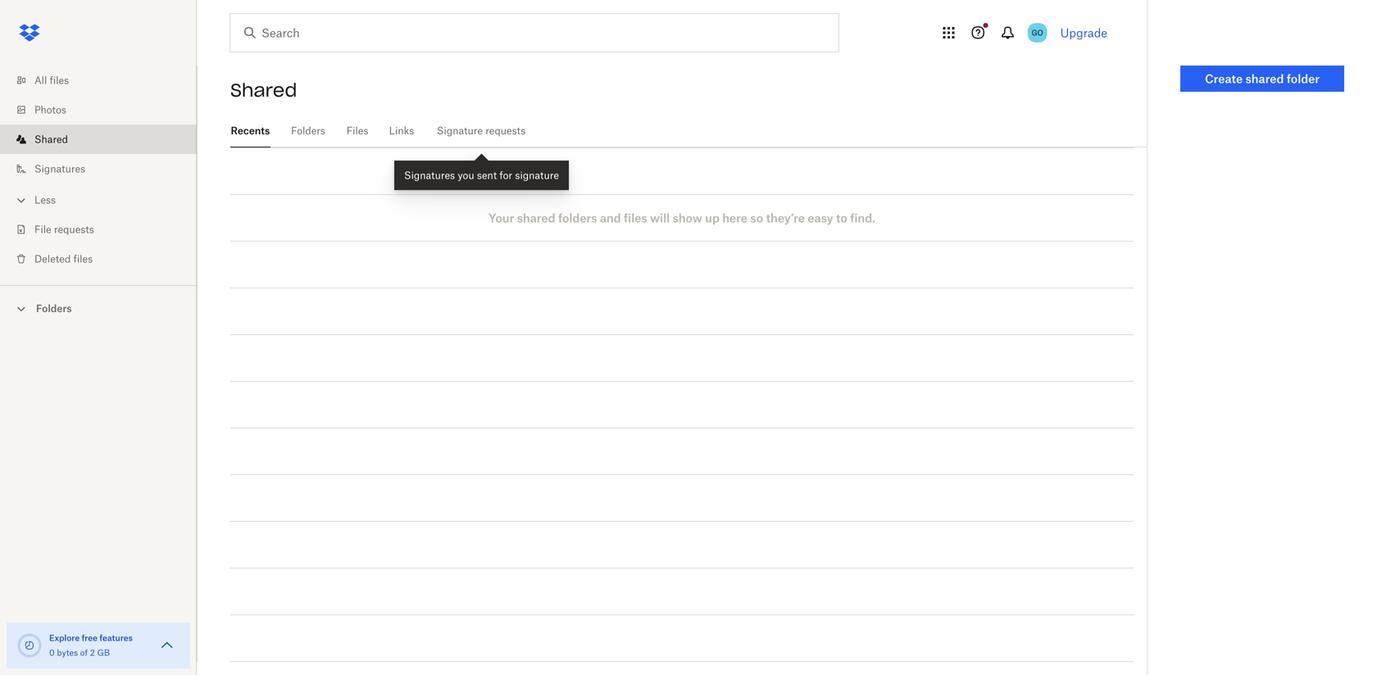 Task type: locate. For each thing, give the bounding box(es) containing it.
1 horizontal spatial files
[[73, 253, 93, 265]]

signatures left you at left top
[[404, 169, 455, 182]]

folders button
[[0, 296, 197, 320]]

folders inside button
[[36, 303, 72, 315]]

2 vertical spatial files
[[73, 253, 93, 265]]

your
[[489, 211, 515, 225]]

shared up recents link
[[230, 79, 297, 102]]

deleted files link
[[13, 244, 197, 274]]

recents
[[231, 125, 270, 137]]

signature
[[515, 169, 559, 182]]

2 horizontal spatial files
[[624, 211, 648, 225]]

upgrade link
[[1061, 26, 1108, 40]]

signatures up less
[[34, 163, 85, 175]]

1 horizontal spatial shared
[[1246, 72, 1285, 86]]

requests for signature requests
[[486, 125, 526, 137]]

folders inside tab list
[[291, 125, 325, 137]]

1 horizontal spatial signatures
[[404, 169, 455, 182]]

shared
[[230, 79, 297, 102], [34, 133, 68, 146]]

signature requests link
[[435, 115, 528, 145]]

1 vertical spatial requests
[[54, 224, 94, 236]]

files
[[50, 74, 69, 87], [624, 211, 648, 225], [73, 253, 93, 265]]

1 vertical spatial folders
[[36, 303, 72, 315]]

signature
[[437, 125, 483, 137]]

recents link
[[230, 115, 270, 145]]

less image
[[13, 192, 30, 209]]

shared for create
[[1246, 72, 1285, 86]]

0 vertical spatial files
[[50, 74, 69, 87]]

create
[[1206, 72, 1244, 86]]

0 vertical spatial requests
[[486, 125, 526, 137]]

links link
[[389, 115, 415, 145]]

0 vertical spatial shared
[[230, 79, 297, 102]]

less
[[34, 194, 56, 206]]

all files link
[[13, 66, 197, 95]]

1 vertical spatial shared
[[34, 133, 68, 146]]

1 horizontal spatial folders
[[291, 125, 325, 137]]

0 vertical spatial folders
[[291, 125, 325, 137]]

folders left files
[[291, 125, 325, 137]]

files
[[347, 125, 369, 137]]

all
[[34, 74, 47, 87]]

shared inside "create shared folder" button
[[1246, 72, 1285, 86]]

shared right your
[[517, 211, 556, 225]]

go button
[[1025, 20, 1051, 46]]

easy
[[808, 211, 834, 225]]

1 horizontal spatial requests
[[486, 125, 526, 137]]

to
[[837, 211, 848, 225]]

files for all files
[[50, 74, 69, 87]]

shared list item
[[0, 125, 197, 154]]

shared
[[1246, 72, 1285, 86], [517, 211, 556, 225]]

0 horizontal spatial shared
[[34, 133, 68, 146]]

list
[[0, 56, 197, 285]]

0 horizontal spatial requests
[[54, 224, 94, 236]]

so
[[751, 211, 764, 225]]

requests up for
[[486, 125, 526, 137]]

0 horizontal spatial signatures
[[34, 163, 85, 175]]

of
[[80, 648, 88, 659]]

create shared folder
[[1206, 72, 1321, 86]]

signatures
[[34, 163, 85, 175], [404, 169, 455, 182]]

0
[[49, 648, 55, 659]]

shared down the photos
[[34, 133, 68, 146]]

1 vertical spatial shared
[[517, 211, 556, 225]]

0 horizontal spatial shared
[[517, 211, 556, 225]]

will
[[651, 211, 670, 225]]

folders down deleted
[[36, 303, 72, 315]]

files for deleted files
[[73, 253, 93, 265]]

show
[[673, 211, 703, 225]]

1 horizontal spatial shared
[[230, 79, 297, 102]]

files right deleted
[[73, 253, 93, 265]]

links
[[389, 125, 414, 137]]

0 horizontal spatial folders
[[36, 303, 72, 315]]

shared left folder
[[1246, 72, 1285, 86]]

files right all
[[50, 74, 69, 87]]

requests
[[486, 125, 526, 137], [54, 224, 94, 236]]

dropbox image
[[13, 16, 46, 49]]

shared inside list item
[[34, 133, 68, 146]]

your shared folders and files will show up here so they're easy to find.
[[489, 211, 876, 225]]

here
[[723, 211, 748, 225]]

requests inside list
[[54, 224, 94, 236]]

all files
[[34, 74, 69, 87]]

list containing all files
[[0, 56, 197, 285]]

shared link
[[13, 125, 197, 154]]

files left will
[[624, 211, 648, 225]]

sent
[[477, 169, 497, 182]]

free
[[82, 634, 98, 644]]

features
[[100, 634, 133, 644]]

requests right the file
[[54, 224, 94, 236]]

and
[[600, 211, 621, 225]]

0 vertical spatial shared
[[1246, 72, 1285, 86]]

gb
[[97, 648, 110, 659]]

tab list
[[230, 115, 1147, 148]]

folders
[[291, 125, 325, 137], [36, 303, 72, 315]]

0 horizontal spatial files
[[50, 74, 69, 87]]



Task type: describe. For each thing, give the bounding box(es) containing it.
file requests
[[34, 224, 94, 236]]

files link
[[346, 115, 369, 145]]

file requests link
[[13, 215, 197, 244]]

find.
[[851, 211, 876, 225]]

shared for your
[[517, 211, 556, 225]]

for
[[500, 169, 513, 182]]

folder
[[1288, 72, 1321, 86]]

photos
[[34, 104, 66, 116]]

signatures link
[[13, 154, 197, 184]]

explore
[[49, 634, 80, 644]]

deleted files
[[34, 253, 93, 265]]

folders
[[559, 211, 598, 225]]

they're
[[767, 211, 805, 225]]

signatures for signatures you sent for signature
[[404, 169, 455, 182]]

go
[[1032, 27, 1044, 38]]

signatures for signatures
[[34, 163, 85, 175]]

quota usage element
[[16, 633, 43, 659]]

bytes
[[57, 648, 78, 659]]

up
[[706, 211, 720, 225]]

upgrade
[[1061, 26, 1108, 40]]

folders link
[[290, 115, 327, 145]]

photos link
[[13, 95, 197, 125]]

deleted
[[34, 253, 71, 265]]

explore free features 0 bytes of 2 gb
[[49, 634, 133, 659]]

2
[[90, 648, 95, 659]]

create shared folder button
[[1181, 66, 1345, 92]]

signatures you sent for signature
[[404, 169, 559, 182]]

you
[[458, 169, 475, 182]]

tab list containing recents
[[230, 115, 1147, 148]]

requests for file requests
[[54, 224, 94, 236]]

1 vertical spatial files
[[624, 211, 648, 225]]

signature requests
[[437, 125, 526, 137]]

file
[[34, 224, 51, 236]]

Search in folder "Dropbox" text field
[[262, 24, 805, 42]]



Task type: vqa. For each thing, say whether or not it's contained in the screenshot.
"What's" to the right
no



